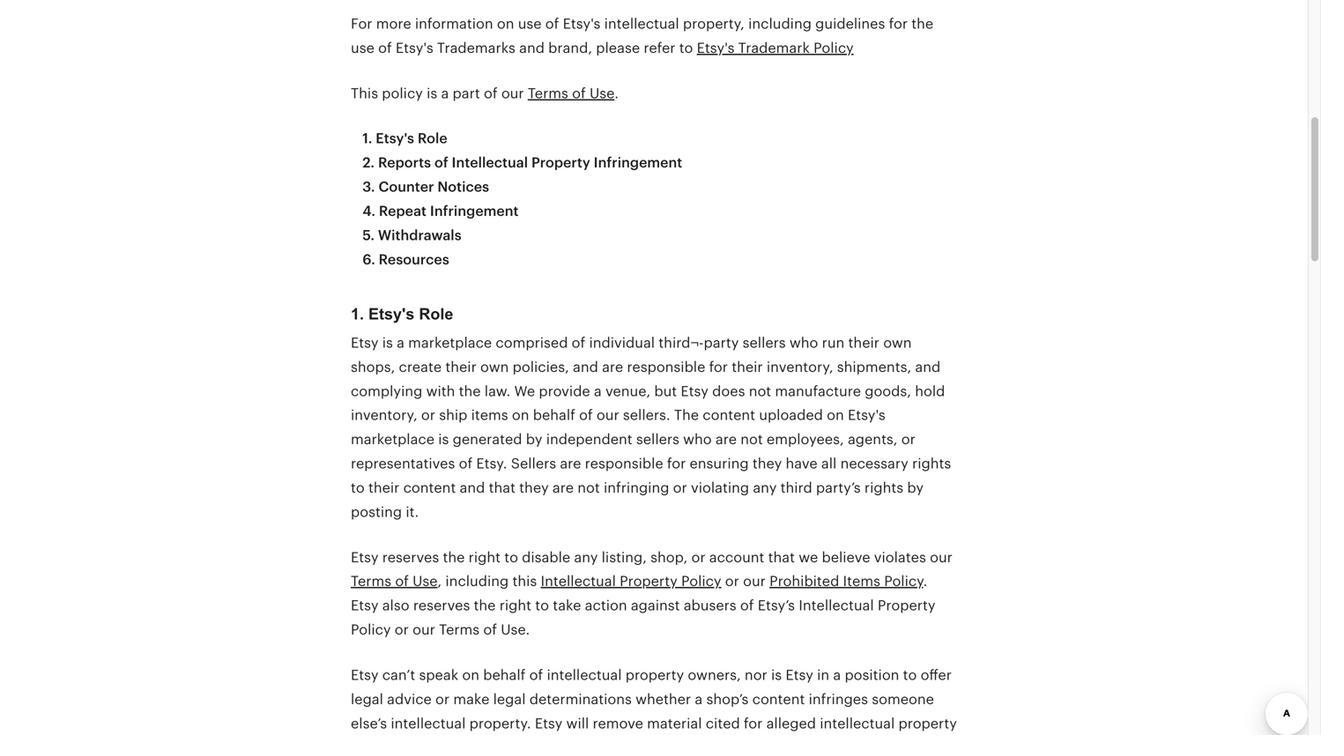 Task type: describe. For each thing, give the bounding box(es) containing it.
of right part
[[484, 85, 498, 101]]

are up ensuring
[[716, 431, 737, 447]]

0 vertical spatial content
[[703, 407, 755, 423]]

are down sellers
[[553, 480, 574, 496]]

of inside 'etsy can't speak on behalf of intellectual property owners, nor is etsy in a position to offer legal advice or make legal determinations whether a shop's content infringes someone else's intellectual property. etsy will remove material cited for alleged intellectual proper'
[[529, 667, 543, 683]]

. etsy also reserves the right to take action against abusers of etsy's intellectual property policy or our terms of use.
[[351, 573, 936, 638]]

terms inside the . etsy also reserves the right to take action against abusers of etsy's intellectual property policy or our terms of use.
[[439, 622, 480, 638]]

uploaded
[[759, 407, 823, 423]]

of inside etsy reserves the right to disable any listing, shop, or account that we believe violates our terms of use , including this intellectual property policy or our prohibited items policy
[[395, 573, 409, 589]]

third
[[780, 480, 812, 496]]

2 legal from the left
[[493, 691, 526, 707]]

1. for 1. etsy's role 2. reports of intellectual property infringement 3. counter notices 4. repeat infringement 5. withdrawals 6. resources
[[362, 131, 372, 146]]

our right 'violates'
[[930, 549, 953, 565]]

will
[[566, 715, 589, 731]]

sellers.
[[623, 407, 670, 423]]

0 horizontal spatial use
[[351, 40, 374, 56]]

4.
[[362, 203, 375, 219]]

information
[[415, 16, 493, 32]]

please
[[596, 40, 640, 56]]

our right part
[[501, 85, 524, 101]]

a right in
[[833, 667, 841, 683]]

infringing
[[604, 480, 669, 496]]

agents,
[[848, 431, 898, 447]]

repeat
[[379, 203, 427, 219]]

1 horizontal spatial rights
[[912, 456, 951, 472]]

this policy is a part of our terms of use .
[[351, 85, 619, 101]]

0 horizontal spatial infringement
[[430, 203, 519, 219]]

1 horizontal spatial own
[[883, 335, 912, 351]]

1 vertical spatial by
[[907, 480, 924, 496]]

reserves inside etsy reserves the right to disable any listing, shop, or account that we believe violates our terms of use , including this intellectual property policy or our prohibited items policy
[[382, 549, 439, 565]]

hold
[[915, 383, 945, 399]]

on down manufacture
[[827, 407, 844, 423]]

1 vertical spatial content
[[403, 480, 456, 496]]

guidelines
[[815, 16, 885, 32]]

it.
[[406, 504, 419, 520]]

right inside the . etsy also reserves the right to take action against abusers of etsy's intellectual property policy or our terms of use.
[[499, 598, 531, 614]]

can't
[[382, 667, 415, 683]]

items
[[843, 573, 880, 589]]

their up with
[[445, 359, 477, 375]]

1 horizontal spatial who
[[790, 335, 818, 351]]

intellectual down infringes
[[820, 715, 895, 731]]

but
[[654, 383, 677, 399]]

whether
[[636, 691, 691, 707]]

prohibited items policy link
[[769, 573, 923, 589]]

this
[[351, 85, 378, 101]]

ensuring
[[690, 456, 749, 472]]

1 vertical spatial inventory,
[[351, 407, 417, 423]]

intellectual inside the for more information on use of etsy's intellectual property, including guidelines for the use of etsy's trademarks and brand, please refer to
[[604, 16, 679, 32]]

that inside etsy is a marketplace comprised of individual third¬-party sellers who run their own shops, create their own policies, and are responsible for their inventory, shipments, and complying with the law. we provide a venue, but etsy does not manufacture goods, hold inventory, or ship items on behalf of our sellers. the content uploaded on etsy's marketplace is generated by independent sellers who are not employees, agents, or representatives of etsy. sellers are responsible for ensuring they have all necessary rights to their content and that they are not infringing or violating any third party's rights by posting it.
[[489, 480, 516, 496]]

items
[[471, 407, 508, 423]]

employees,
[[767, 431, 844, 447]]

for left ensuring
[[667, 456, 686, 472]]

nor
[[745, 667, 767, 683]]

sellers
[[511, 456, 556, 472]]

offer
[[921, 667, 952, 683]]

have
[[786, 456, 818, 472]]

the inside the for more information on use of etsy's intellectual property, including guidelines for the use of etsy's trademarks and brand, please refer to
[[912, 16, 933, 32]]

the inside etsy is a marketplace comprised of individual third¬-party sellers who run their own shops, create their own policies, and are responsible for their inventory, shipments, and complying with the law. we provide a venue, but etsy does not manufacture goods, hold inventory, or ship items on behalf of our sellers. the content uploaded on etsy's marketplace is generated by independent sellers who are not employees, agents, or representatives of etsy. sellers are responsible for ensuring they have all necessary rights to their content and that they are not infringing or violating any third party's rights by posting it.
[[459, 383, 481, 399]]

1 horizontal spatial use
[[518, 16, 542, 32]]

,
[[438, 573, 442, 589]]

including inside the for more information on use of etsy's intellectual property, including guidelines for the use of etsy's trademarks and brand, please refer to
[[748, 16, 812, 32]]

or down the account
[[725, 573, 739, 589]]

alleged
[[766, 715, 816, 731]]

property inside 1. etsy's role 2. reports of intellectual property infringement 3. counter notices 4. repeat infringement 5. withdrawals 6. resources
[[531, 155, 590, 171]]

someone
[[872, 691, 934, 707]]

etsy up shops,
[[351, 335, 379, 351]]

of down more
[[378, 40, 392, 56]]

does
[[712, 383, 745, 399]]

intellectual inside the . etsy also reserves the right to take action against abusers of etsy's intellectual property policy or our terms of use.
[[799, 598, 874, 614]]

shipments,
[[837, 359, 911, 375]]

is inside 'etsy can't speak on behalf of intellectual property owners, nor is etsy in a position to offer legal advice or make legal determinations whether a shop's content infringes someone else's intellectual property. etsy will remove material cited for alleged intellectual proper'
[[771, 667, 782, 683]]

brand,
[[548, 40, 592, 56]]

and up the hold
[[915, 359, 941, 375]]

third¬-
[[659, 335, 704, 351]]

and down etsy.
[[460, 480, 485, 496]]

2 horizontal spatial terms
[[528, 85, 568, 101]]

account
[[709, 549, 764, 565]]

2.
[[362, 155, 375, 171]]

shop,
[[651, 549, 688, 565]]

trademarks
[[437, 40, 515, 56]]

our inside etsy is a marketplace comprised of individual third¬-party sellers who run their own shops, create their own policies, and are responsible for their inventory, shipments, and complying with the law. we provide a venue, but etsy does not manufacture goods, hold inventory, or ship items on behalf of our sellers. the content uploaded on etsy's marketplace is generated by independent sellers who are not employees, agents, or representatives of etsy. sellers are responsible for ensuring they have all necessary rights to their content and that they are not infringing or violating any third party's rights by posting it.
[[597, 407, 619, 423]]

owners,
[[688, 667, 741, 683]]

3.
[[362, 179, 375, 195]]

else's
[[351, 715, 387, 731]]

on inside 'etsy can't speak on behalf of intellectual property owners, nor is etsy in a position to offer legal advice or make legal determinations whether a shop's content infringes someone else's intellectual property. etsy will remove material cited for alleged intellectual proper'
[[462, 667, 479, 683]]

terms of use link for , including this
[[351, 573, 438, 589]]

terms of use link for .
[[528, 85, 615, 101]]

the inside the . etsy also reserves the right to take action against abusers of etsy's intellectual property policy or our terms of use.
[[474, 598, 496, 614]]

1. etsy's role 2. reports of intellectual property infringement 3. counter notices 4. repeat infringement 5. withdrawals 6. resources
[[362, 131, 682, 267]]

etsy's trademark policy link
[[697, 40, 854, 56]]

etsy inside the . etsy also reserves the right to take action against abusers of etsy's intellectual property policy or our terms of use.
[[351, 598, 379, 614]]

use.
[[501, 622, 530, 638]]

etsy left can't on the left bottom
[[351, 667, 379, 683]]

manufacture
[[775, 383, 861, 399]]

behalf inside etsy is a marketplace comprised of individual third¬-party sellers who run their own shops, create their own policies, and are responsible for their inventory, shipments, and complying with the law. we provide a venue, but etsy does not manufacture goods, hold inventory, or ship items on behalf of our sellers. the content uploaded on etsy's marketplace is generated by independent sellers who are not employees, agents, or representatives of etsy. sellers are responsible for ensuring they have all necessary rights to their content and that they are not infringing or violating any third party's rights by posting it.
[[533, 407, 575, 423]]

and inside the for more information on use of etsy's intellectual property, including guidelines for the use of etsy's trademarks and brand, please refer to
[[519, 40, 545, 56]]

complying
[[351, 383, 422, 399]]

etsy's up shops,
[[368, 305, 415, 323]]

or right the shop,
[[691, 549, 706, 565]]

etsy's inside etsy is a marketplace comprised of individual third¬-party sellers who run their own shops, create their own policies, and are responsible for their inventory, shipments, and complying with the law. we provide a venue, but etsy does not manufacture goods, hold inventory, or ship items on behalf of our sellers. the content uploaded on etsy's marketplace is generated by independent sellers who are not employees, agents, or representatives of etsy. sellers are responsible for ensuring they have all necessary rights to their content and that they are not infringing or violating any third party's rights by posting it.
[[848, 407, 886, 423]]

venue,
[[605, 383, 651, 399]]

on down the we
[[512, 407, 529, 423]]

intellectual inside 1. etsy's role 2. reports of intellectual property infringement 3. counter notices 4. repeat infringement 5. withdrawals 6. resources
[[452, 155, 528, 171]]

also
[[382, 598, 409, 614]]

0 vertical spatial not
[[749, 383, 771, 399]]

of left the etsy's
[[740, 598, 754, 614]]

are down 'individual'
[[602, 359, 623, 375]]

0 vertical spatial sellers
[[743, 335, 786, 351]]

against
[[631, 598, 680, 614]]

etsy inside etsy reserves the right to disable any listing, shop, or account that we believe violates our terms of use , including this intellectual property policy or our prohibited items policy
[[351, 549, 379, 565]]

intellectual down advice
[[391, 715, 466, 731]]

determinations
[[529, 691, 632, 707]]

etsy can't speak on behalf of intellectual property owners, nor is etsy in a position to offer legal advice or make legal determinations whether a shop's content infringes someone else's intellectual property. etsy will remove material cited for alleged intellectual proper
[[351, 667, 957, 735]]

0 horizontal spatial sellers
[[636, 431, 679, 447]]

posting
[[351, 504, 402, 520]]

1 vertical spatial marketplace
[[351, 431, 435, 447]]

infringes
[[809, 691, 868, 707]]

this
[[512, 573, 537, 589]]

1 horizontal spatial inventory,
[[767, 359, 833, 375]]

individual
[[589, 335, 655, 351]]

run
[[822, 335, 845, 351]]

or left ship
[[421, 407, 435, 423]]

of up independent
[[579, 407, 593, 423]]

policy down 'violates'
[[884, 573, 923, 589]]

6.
[[362, 251, 375, 267]]

their up posting
[[368, 480, 400, 496]]

etsy's up brand,
[[563, 16, 601, 32]]

property inside the . etsy also reserves the right to take action against abusers of etsy's intellectual property policy or our terms of use.
[[878, 598, 936, 614]]

1 vertical spatial they
[[519, 480, 549, 496]]

party
[[704, 335, 739, 351]]

disable
[[522, 549, 570, 565]]

counter
[[378, 179, 434, 195]]

property inside etsy reserves the right to disable any listing, shop, or account that we believe violates our terms of use , including this intellectual property policy or our prohibited items policy
[[620, 573, 678, 589]]

or left violating
[[673, 480, 687, 496]]

speak
[[419, 667, 458, 683]]

etsy left will
[[535, 715, 563, 731]]

or right 'agents,'
[[901, 431, 916, 447]]

5.
[[362, 227, 375, 243]]

is up shops,
[[382, 335, 393, 351]]

etsy reserves the right to disable any listing, shop, or account that we believe violates our terms of use , including this intellectual property policy or our prohibited items policy
[[351, 549, 953, 589]]

to inside the . etsy also reserves the right to take action against abusers of etsy's intellectual property policy or our terms of use.
[[535, 598, 549, 614]]

we
[[514, 383, 535, 399]]

policy down guidelines
[[814, 40, 854, 56]]

resources
[[379, 251, 449, 267]]

withdrawals
[[378, 227, 462, 243]]



Task type: locate. For each thing, give the bounding box(es) containing it.
material
[[647, 715, 702, 731]]

1 horizontal spatial property
[[620, 573, 678, 589]]

0 horizontal spatial they
[[519, 480, 549, 496]]

right left disable in the left bottom of the page
[[469, 549, 501, 565]]

0 horizontal spatial that
[[489, 480, 516, 496]]

listing,
[[602, 549, 647, 565]]

or inside the . etsy also reserves the right to take action against abusers of etsy's intellectual property policy or our terms of use.
[[395, 622, 409, 638]]

action
[[585, 598, 627, 614]]

behalf inside 'etsy can't speak on behalf of intellectual property owners, nor is etsy in a position to offer legal advice or make legal determinations whether a shop's content infringes someone else's intellectual property. etsy will remove material cited for alleged intellectual proper'
[[483, 667, 526, 683]]

2 vertical spatial intellectual
[[799, 598, 874, 614]]

1 vertical spatial 1.
[[351, 305, 364, 323]]

. inside the . etsy also reserves the right to take action against abusers of etsy's intellectual property policy or our terms of use.
[[923, 573, 927, 589]]

terms of use link
[[528, 85, 615, 101], [351, 573, 438, 589]]

0 horizontal spatial terms
[[351, 573, 391, 589]]

1 horizontal spatial legal
[[493, 691, 526, 707]]

are
[[602, 359, 623, 375], [716, 431, 737, 447], [560, 456, 581, 472], [553, 480, 574, 496]]

all
[[821, 456, 837, 472]]

the
[[674, 407, 699, 423]]

that
[[489, 480, 516, 496], [768, 549, 795, 565]]

1 horizontal spatial behalf
[[533, 407, 575, 423]]

1 horizontal spatial .
[[923, 573, 927, 589]]

a down 1. etsy's role
[[397, 335, 404, 351]]

to inside 'etsy can't speak on behalf of intellectual property owners, nor is etsy in a position to offer legal advice or make legal determinations whether a shop's content infringes someone else's intellectual property. etsy will remove material cited for alleged intellectual proper'
[[903, 667, 917, 683]]

and
[[519, 40, 545, 56], [573, 359, 598, 375], [915, 359, 941, 375], [460, 480, 485, 496]]

1 vertical spatial infringement
[[430, 203, 519, 219]]

part
[[453, 85, 480, 101]]

by down necessary
[[907, 480, 924, 496]]

2 horizontal spatial intellectual
[[799, 598, 874, 614]]

position
[[845, 667, 899, 683]]

of inside 1. etsy's role 2. reports of intellectual property infringement 3. counter notices 4. repeat infringement 5. withdrawals 6. resources
[[434, 155, 448, 171]]

intellectual
[[452, 155, 528, 171], [541, 573, 616, 589], [799, 598, 874, 614]]

terms up speak
[[439, 622, 480, 638]]

to up posting
[[351, 480, 365, 496]]

with
[[426, 383, 455, 399]]

content up it.
[[403, 480, 456, 496]]

1 horizontal spatial intellectual
[[541, 573, 616, 589]]

0 vertical spatial marketplace
[[408, 335, 492, 351]]

our
[[501, 85, 524, 101], [597, 407, 619, 423], [930, 549, 953, 565], [743, 573, 766, 589], [413, 622, 435, 638]]

use down it.
[[413, 573, 438, 589]]

representatives
[[351, 456, 455, 472]]

our inside the . etsy also reserves the right to take action against abusers of etsy's intellectual property policy or our terms of use.
[[413, 622, 435, 638]]

policy
[[382, 85, 423, 101]]

is down ship
[[438, 431, 449, 447]]

0 horizontal spatial property
[[531, 155, 590, 171]]

they down sellers
[[519, 480, 549, 496]]

0 vertical spatial responsible
[[627, 359, 705, 375]]

any inside etsy is a marketplace comprised of individual third¬-party sellers who run their own shops, create their own policies, and are responsible for their inventory, shipments, and complying with the law. we provide a venue, but etsy does not manufacture goods, hold inventory, or ship items on behalf of our sellers. the content uploaded on etsy's marketplace is generated by independent sellers who are not employees, agents, or representatives of etsy. sellers are responsible for ensuring they have all necessary rights to their content and that they are not infringing or violating any third party's rights by posting it.
[[753, 480, 777, 496]]

not up ensuring
[[740, 431, 763, 447]]

1. up the 2.
[[362, 131, 372, 146]]

to up this
[[504, 549, 518, 565]]

in
[[817, 667, 829, 683]]

2 vertical spatial property
[[878, 598, 936, 614]]

1 horizontal spatial by
[[907, 480, 924, 496]]

1 horizontal spatial that
[[768, 549, 795, 565]]

any left listing,
[[574, 549, 598, 565]]

1 legal from the left
[[351, 691, 383, 707]]

legal
[[351, 691, 383, 707], [493, 691, 526, 707]]

is right nor at the bottom
[[771, 667, 782, 683]]

right inside etsy reserves the right to disable any listing, shop, or account that we believe violates our terms of use , including this intellectual property policy or our prohibited items policy
[[469, 549, 501, 565]]

intellectual property policy link
[[541, 573, 721, 589]]

right up use.
[[499, 598, 531, 614]]

1 vertical spatial right
[[499, 598, 531, 614]]

content inside 'etsy can't speak on behalf of intellectual property owners, nor is etsy in a position to offer legal advice or make legal determinations whether a shop's content infringes someone else's intellectual property. etsy will remove material cited for alleged intellectual proper'
[[752, 691, 805, 707]]

of left 'individual'
[[572, 335, 585, 351]]

that left we
[[768, 549, 795, 565]]

of down use.
[[529, 667, 543, 683]]

are down independent
[[560, 456, 581, 472]]

their
[[848, 335, 880, 351], [445, 359, 477, 375], [732, 359, 763, 375], [368, 480, 400, 496]]

0 vertical spatial infringement
[[594, 155, 682, 171]]

0 vertical spatial right
[[469, 549, 501, 565]]

etsy's down more
[[396, 40, 433, 56]]

law.
[[485, 383, 510, 399]]

take
[[553, 598, 581, 614]]

0 horizontal spatial intellectual
[[452, 155, 528, 171]]

goods,
[[865, 383, 911, 399]]

0 horizontal spatial any
[[574, 549, 598, 565]]

own up law. on the bottom of the page
[[480, 359, 509, 375]]

1 vertical spatial behalf
[[483, 667, 526, 683]]

inventory,
[[767, 359, 833, 375], [351, 407, 417, 423]]

0 horizontal spatial behalf
[[483, 667, 526, 683]]

1 horizontal spatial terms
[[439, 622, 480, 638]]

0 horizontal spatial rights
[[864, 480, 903, 496]]

intellectual up notices
[[452, 155, 528, 171]]

they left the have
[[752, 456, 782, 472]]

0 vertical spatial role
[[418, 131, 447, 146]]

or down the also
[[395, 622, 409, 638]]

behalf
[[533, 407, 575, 423], [483, 667, 526, 683]]

1. etsy's role
[[351, 305, 453, 323]]

1 vertical spatial reserves
[[413, 598, 470, 614]]

to inside etsy reserves the right to disable any listing, shop, or account that we believe violates our terms of use , including this intellectual property policy or our prohibited items policy
[[504, 549, 518, 565]]

violates
[[874, 549, 926, 565]]

by
[[526, 431, 542, 447], [907, 480, 924, 496]]

0 vertical spatial rights
[[912, 456, 951, 472]]

1 vertical spatial sellers
[[636, 431, 679, 447]]

to inside the for more information on use of etsy's intellectual property, including guidelines for the use of etsy's trademarks and brand, please refer to
[[679, 40, 693, 56]]

legal up 'else's' at the left of page
[[351, 691, 383, 707]]

0 vertical spatial who
[[790, 335, 818, 351]]

right
[[469, 549, 501, 565], [499, 598, 531, 614]]

.
[[615, 85, 619, 101], [923, 573, 927, 589]]

etsy is a marketplace comprised of individual third¬-party sellers who run their own shops, create their own policies, and are responsible for their inventory, shipments, and complying with the law. we provide a venue, but etsy does not manufacture goods, hold inventory, or ship items on behalf of our sellers. the content uploaded on etsy's marketplace is generated by independent sellers who are not employees, agents, or representatives of etsy. sellers are responsible for ensuring they have all necessary rights to their content and that they are not infringing or violating any third party's rights by posting it.
[[351, 335, 951, 520]]

for down party
[[709, 359, 728, 375]]

role for 1. etsy's role 2. reports of intellectual property infringement 3. counter notices 4. repeat infringement 5. withdrawals 6. resources
[[418, 131, 447, 146]]

1 vertical spatial including
[[445, 573, 509, 589]]

by up sellers
[[526, 431, 542, 447]]

etsy's inside 1. etsy's role 2. reports of intellectual property infringement 3. counter notices 4. repeat infringement 5. withdrawals 6. resources
[[376, 131, 414, 146]]

a
[[441, 85, 449, 101], [397, 335, 404, 351], [594, 383, 602, 399], [833, 667, 841, 683], [695, 691, 703, 707]]

role inside 1. etsy's role 2. reports of intellectual property infringement 3. counter notices 4. repeat infringement 5. withdrawals 6. resources
[[418, 131, 447, 146]]

1 vertical spatial use
[[413, 573, 438, 589]]

1 vertical spatial not
[[740, 431, 763, 447]]

our up independent
[[597, 407, 619, 423]]

0 horizontal spatial by
[[526, 431, 542, 447]]

comprised
[[496, 335, 568, 351]]

1 vertical spatial terms of use link
[[351, 573, 438, 589]]

for inside 'etsy can't speak on behalf of intellectual property owners, nor is etsy in a position to offer legal advice or make legal determinations whether a shop's content infringes someone else's intellectual property. etsy will remove material cited for alleged intellectual proper'
[[744, 715, 763, 731]]

rights down necessary
[[864, 480, 903, 496]]

is right policy
[[427, 85, 437, 101]]

0 horizontal spatial .
[[615, 85, 619, 101]]

notices
[[437, 179, 489, 195]]

0 vertical spatial .
[[615, 85, 619, 101]]

0 vertical spatial inventory,
[[767, 359, 833, 375]]

or inside 'etsy can't speak on behalf of intellectual property owners, nor is etsy in a position to offer legal advice or make legal determinations whether a shop's content infringes someone else's intellectual property. etsy will remove material cited for alleged intellectual proper'
[[435, 691, 450, 707]]

for right guidelines
[[889, 16, 908, 32]]

responsible
[[627, 359, 705, 375], [585, 456, 663, 472]]

role up "reports"
[[418, 131, 447, 146]]

of up brand,
[[545, 16, 559, 32]]

policies,
[[513, 359, 569, 375]]

. down 'violates'
[[923, 573, 927, 589]]

responsible up but
[[627, 359, 705, 375]]

0 horizontal spatial inventory,
[[351, 407, 417, 423]]

0 vertical spatial use
[[590, 85, 615, 101]]

of up the also
[[395, 573, 409, 589]]

any
[[753, 480, 777, 496], [574, 549, 598, 565]]

more
[[376, 16, 411, 32]]

1 vertical spatial any
[[574, 549, 598, 565]]

remove
[[593, 715, 643, 731]]

1 vertical spatial property
[[620, 573, 678, 589]]

their up shipments,
[[848, 335, 880, 351]]

not right does
[[749, 383, 771, 399]]

1 vertical spatial who
[[683, 431, 712, 447]]

1 horizontal spatial infringement
[[594, 155, 682, 171]]

not
[[749, 383, 771, 399], [740, 431, 763, 447], [577, 480, 600, 496]]

use inside etsy reserves the right to disable any listing, shop, or account that we believe violates our terms of use , including this intellectual property policy or our prohibited items policy
[[413, 573, 438, 589]]

on inside the for more information on use of etsy's intellectual property, including guidelines for the use of etsy's trademarks and brand, please refer to
[[497, 16, 514, 32]]

0 horizontal spatial including
[[445, 573, 509, 589]]

0 vertical spatial by
[[526, 431, 542, 447]]

0 vertical spatial terms of use link
[[528, 85, 615, 101]]

who left the run
[[790, 335, 818, 351]]

ship
[[439, 407, 467, 423]]

0 vertical spatial reserves
[[382, 549, 439, 565]]

intellectual up determinations
[[547, 667, 622, 683]]

1 horizontal spatial sellers
[[743, 335, 786, 351]]

0 horizontal spatial terms of use link
[[351, 573, 438, 589]]

2 vertical spatial content
[[752, 691, 805, 707]]

etsy left in
[[786, 667, 813, 683]]

reserves up ,
[[382, 549, 439, 565]]

own up shipments,
[[883, 335, 912, 351]]

provide
[[539, 383, 590, 399]]

own
[[883, 335, 912, 351], [480, 359, 509, 375]]

intellectual down prohibited items policy link
[[799, 598, 874, 614]]

0 horizontal spatial use
[[413, 573, 438, 589]]

use
[[590, 85, 615, 101], [413, 573, 438, 589]]

sellers down "sellers." at the bottom
[[636, 431, 679, 447]]

of left etsy.
[[459, 456, 473, 472]]

1. inside 1. etsy's role 2. reports of intellectual property infringement 3. counter notices 4. repeat infringement 5. withdrawals 6. resources
[[362, 131, 372, 146]]

1 vertical spatial rights
[[864, 480, 903, 496]]

0 horizontal spatial who
[[683, 431, 712, 447]]

reserves
[[382, 549, 439, 565], [413, 598, 470, 614]]

sellers
[[743, 335, 786, 351], [636, 431, 679, 447]]

legal up property.
[[493, 691, 526, 707]]

0 vertical spatial 1.
[[362, 131, 372, 146]]

terms inside etsy reserves the right to disable any listing, shop, or account that we believe violates our terms of use , including this intellectual property policy or our prohibited items policy
[[351, 573, 391, 589]]

1 horizontal spatial terms of use link
[[528, 85, 615, 101]]

policy up abusers
[[681, 573, 721, 589]]

1 vertical spatial responsible
[[585, 456, 663, 472]]

etsy's up 'agents,'
[[848, 407, 886, 423]]

any inside etsy reserves the right to disable any listing, shop, or account that we believe violates our terms of use , including this intellectual property policy or our prohibited items policy
[[574, 549, 598, 565]]

advice
[[387, 691, 432, 707]]

and up 'provide'
[[573, 359, 598, 375]]

they
[[752, 456, 782, 472], [519, 480, 549, 496]]

responsible up infringing
[[585, 456, 663, 472]]

terms of use link down brand,
[[528, 85, 615, 101]]

for more information on use of etsy's intellectual property, including guidelines for the use of etsy's trademarks and brand, please refer to
[[351, 16, 933, 56]]

refer
[[644, 40, 675, 56]]

a left part
[[441, 85, 449, 101]]

0 horizontal spatial own
[[480, 359, 509, 375]]

to left take
[[535, 598, 549, 614]]

use right information
[[518, 16, 542, 32]]

property.
[[469, 715, 531, 731]]

etsy left the also
[[351, 598, 379, 614]]

0 vertical spatial behalf
[[533, 407, 575, 423]]

make
[[453, 691, 489, 707]]

policy inside the . etsy also reserves the right to take action against abusers of etsy's intellectual property policy or our terms of use.
[[351, 622, 391, 638]]

0 vertical spatial including
[[748, 16, 812, 32]]

2 horizontal spatial property
[[878, 598, 936, 614]]

0 vertical spatial terms
[[528, 85, 568, 101]]

2 vertical spatial terms
[[439, 622, 480, 638]]

believe
[[822, 549, 870, 565]]

to right refer
[[679, 40, 693, 56]]

our down the account
[[743, 573, 766, 589]]

we
[[799, 549, 818, 565]]

1 horizontal spatial including
[[748, 16, 812, 32]]

for inside the for more information on use of etsy's intellectual property, including guidelines for the use of etsy's trademarks and brand, please refer to
[[889, 16, 908, 32]]

the inside etsy reserves the right to disable any listing, shop, or account that we believe violates our terms of use , including this intellectual property policy or our prohibited items policy
[[443, 549, 465, 565]]

0 horizontal spatial legal
[[351, 691, 383, 707]]

0 vertical spatial any
[[753, 480, 777, 496]]

intellectual inside etsy reserves the right to disable any listing, shop, or account that we believe violates our terms of use , including this intellectual property policy or our prohibited items policy
[[541, 573, 616, 589]]

create
[[399, 359, 442, 375]]

1 vertical spatial use
[[351, 40, 374, 56]]

that down etsy.
[[489, 480, 516, 496]]

independent
[[546, 431, 632, 447]]

1 vertical spatial .
[[923, 573, 927, 589]]

terms down brand,
[[528, 85, 568, 101]]

a left venue,
[[594, 383, 602, 399]]

1 horizontal spatial any
[[753, 480, 777, 496]]

that inside etsy reserves the right to disable any listing, shop, or account that we believe violates our terms of use , including this intellectual property policy or our prohibited items policy
[[768, 549, 795, 565]]

1 vertical spatial own
[[480, 359, 509, 375]]

0 vertical spatial they
[[752, 456, 782, 472]]

including right ,
[[445, 573, 509, 589]]

their up does
[[732, 359, 763, 375]]

behalf up make
[[483, 667, 526, 683]]

. down please
[[615, 85, 619, 101]]

terms up the also
[[351, 573, 391, 589]]

including inside etsy reserves the right to disable any listing, shop, or account that we believe violates our terms of use , including this intellectual property policy or our prohibited items policy
[[445, 573, 509, 589]]

etsy's up "reports"
[[376, 131, 414, 146]]

role for 1. etsy's role
[[419, 305, 453, 323]]

0 vertical spatial use
[[518, 16, 542, 32]]

etsy's
[[758, 598, 795, 614]]

for
[[351, 16, 372, 32]]

marketplace up create
[[408, 335, 492, 351]]

etsy's
[[563, 16, 601, 32], [396, 40, 433, 56], [697, 40, 735, 56], [376, 131, 414, 146], [368, 305, 415, 323], [848, 407, 886, 423]]

use down please
[[590, 85, 615, 101]]

of down brand,
[[572, 85, 586, 101]]

for right the 'cited'
[[744, 715, 763, 731]]

inventory, down complying
[[351, 407, 417, 423]]

etsy's down property,
[[697, 40, 735, 56]]

intellectual up take
[[541, 573, 616, 589]]

on
[[497, 16, 514, 32], [512, 407, 529, 423], [827, 407, 844, 423], [462, 667, 479, 683]]

the
[[912, 16, 933, 32], [459, 383, 481, 399], [443, 549, 465, 565], [474, 598, 496, 614]]

generated
[[453, 431, 522, 447]]

reports
[[378, 155, 431, 171]]

trademark
[[738, 40, 810, 56]]

1. for 1. etsy's role
[[351, 305, 364, 323]]

content up alleged
[[752, 691, 805, 707]]

0 vertical spatial intellectual
[[452, 155, 528, 171]]

1 vertical spatial that
[[768, 549, 795, 565]]

1 vertical spatial role
[[419, 305, 453, 323]]

a left shop's
[[695, 691, 703, 707]]

shop's
[[706, 691, 749, 707]]

violating
[[691, 480, 749, 496]]

2 vertical spatial not
[[577, 480, 600, 496]]

use
[[518, 16, 542, 32], [351, 40, 374, 56]]

of left use.
[[483, 622, 497, 638]]

etsy up the
[[681, 383, 708, 399]]

1 vertical spatial terms
[[351, 573, 391, 589]]

behalf down 'provide'
[[533, 407, 575, 423]]

to inside etsy is a marketplace comprised of individual third¬-party sellers who run their own shops, create their own policies, and are responsible for their inventory, shipments, and complying with the law. we provide a venue, but etsy does not manufacture goods, hold inventory, or ship items on behalf of our sellers. the content uploaded on etsy's marketplace is generated by independent sellers who are not employees, agents, or representatives of etsy. sellers are responsible for ensuring they have all necessary rights to their content and that they are not infringing or violating any third party's rights by posting it.
[[351, 480, 365, 496]]

or down speak
[[435, 691, 450, 707]]

for
[[889, 16, 908, 32], [709, 359, 728, 375], [667, 456, 686, 472], [744, 715, 763, 731]]

our up speak
[[413, 622, 435, 638]]

reserves inside the . etsy also reserves the right to take action against abusers of etsy's intellectual property policy or our terms of use.
[[413, 598, 470, 614]]

1 horizontal spatial they
[[752, 456, 782, 472]]

1 vertical spatial intellectual
[[541, 573, 616, 589]]

any left third
[[753, 480, 777, 496]]

1 horizontal spatial use
[[590, 85, 615, 101]]

property
[[531, 155, 590, 171], [620, 573, 678, 589], [878, 598, 936, 614]]

necessary
[[840, 456, 908, 472]]

1. up shops,
[[351, 305, 364, 323]]

0 vertical spatial property
[[531, 155, 590, 171]]



Task type: vqa. For each thing, say whether or not it's contained in the screenshot.
property, in the right of the page
yes



